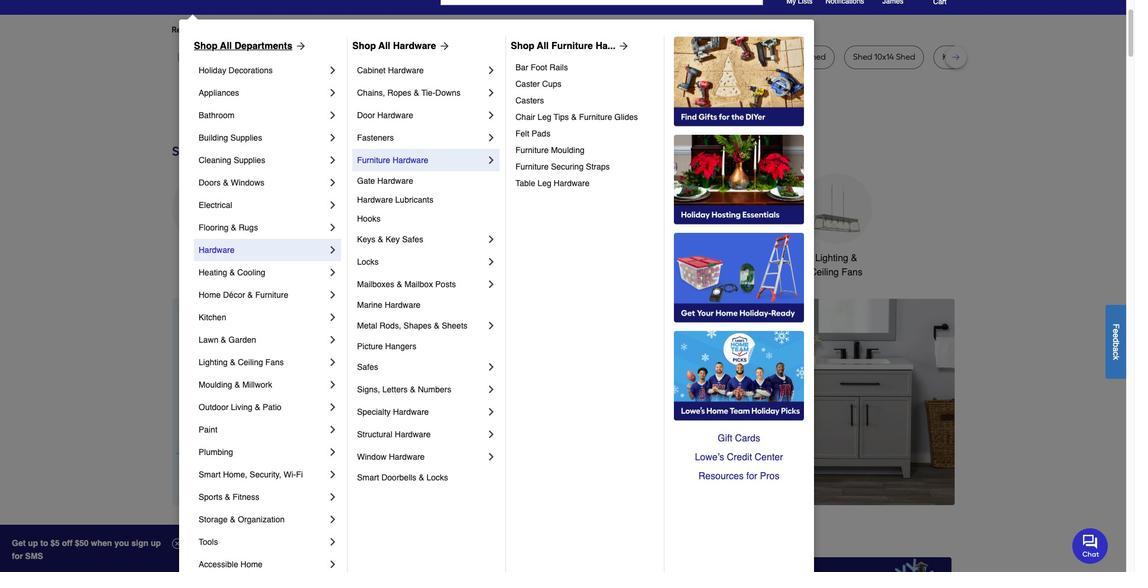 Task type: vqa. For each thing, say whether or not it's contained in the screenshot.
Locks to the right
yes



Task type: locate. For each thing, give the bounding box(es) containing it.
all for departments
[[220, 41, 232, 51]]

appliances up heating
[[184, 253, 230, 264]]

0 vertical spatial kitchen
[[443, 253, 475, 264]]

&
[[414, 88, 419, 98], [571, 112, 577, 122], [223, 178, 229, 188], [231, 223, 236, 232], [378, 235, 384, 244], [851, 253, 858, 264], [230, 268, 235, 277], [397, 280, 402, 289], [248, 290, 253, 300], [434, 321, 440, 331], [221, 335, 226, 345], [230, 358, 236, 367], [235, 380, 240, 390], [410, 385, 416, 395], [255, 403, 260, 412], [419, 473, 424, 483], [225, 493, 231, 502], [230, 515, 236, 525]]

chevron right image for specialty hardware
[[486, 406, 497, 418]]

chevron right image for home décor & furniture
[[327, 289, 339, 301]]

hardware down flooring
[[199, 245, 235, 255]]

hardware down signs, letters & numbers
[[393, 408, 429, 417]]

1 horizontal spatial decorations
[[362, 267, 412, 278]]

signs, letters & numbers link
[[357, 379, 486, 401]]

fans
[[842, 267, 863, 278], [265, 358, 284, 367]]

decorations down shop all departments link
[[229, 66, 273, 75]]

moulding up securing
[[551, 146, 585, 155]]

shed left "10x14"
[[854, 52, 873, 62]]

1 vertical spatial bathroom
[[636, 253, 677, 264]]

hardware inside furniture hardware link
[[393, 156, 429, 165]]

structural hardware link
[[357, 424, 486, 446]]

shop down recommended
[[194, 41, 218, 51]]

0 horizontal spatial ceiling
[[238, 358, 263, 367]]

1 horizontal spatial shop
[[353, 41, 376, 51]]

1 all from the left
[[220, 41, 232, 51]]

more for more suggestions for you
[[303, 25, 322, 35]]

you
[[114, 539, 129, 548]]

shop up toilet
[[511, 41, 535, 51]]

1 shop from the left
[[194, 41, 218, 51]]

arrow left image
[[392, 402, 404, 414]]

kitchen up lawn
[[199, 313, 226, 322]]

table leg hardware
[[516, 179, 590, 188]]

decorations
[[229, 66, 273, 75], [362, 267, 412, 278]]

shop down more suggestions for you link
[[353, 41, 376, 51]]

flooring
[[199, 223, 229, 232]]

0 horizontal spatial decorations
[[229, 66, 273, 75]]

2 horizontal spatial home
[[748, 253, 773, 264]]

1 vertical spatial lighting & ceiling fans
[[199, 358, 284, 367]]

downs
[[436, 88, 461, 98]]

shed for shed 10x14 shed
[[854, 52, 873, 62]]

2 up from the left
[[151, 539, 161, 548]]

4 shed from the left
[[896, 52, 916, 62]]

hardware inside "shop all hardware" 'link'
[[393, 41, 436, 51]]

furniture moulding
[[516, 146, 585, 155]]

lighting & ceiling fans inside button
[[810, 253, 863, 278]]

hardware up hardware lubricants
[[378, 176, 413, 186]]

hardware up cabinet hardware link
[[393, 41, 436, 51]]

0 horizontal spatial home
[[199, 290, 221, 300]]

f e e d b a c k button
[[1106, 305, 1127, 379]]

hardware up smart doorbells & locks on the left of page
[[389, 452, 425, 462]]

more suggestions for you
[[303, 25, 398, 35]]

1 vertical spatial locks
[[427, 473, 448, 483]]

home
[[748, 253, 773, 264], [199, 290, 221, 300], [241, 560, 263, 570]]

leg inside chair leg tips & furniture glides link
[[538, 112, 552, 122]]

0 horizontal spatial locks
[[357, 257, 379, 267]]

shop all departments
[[194, 41, 293, 51]]

for up shop all hardware
[[372, 25, 383, 35]]

chevron right image for electrical
[[327, 199, 339, 211]]

& inside outdoor living & patio link
[[255, 403, 260, 412]]

outdoor living & patio
[[199, 403, 282, 412]]

patio
[[263, 403, 282, 412]]

all for hardware
[[379, 41, 391, 51]]

0 vertical spatial supplies
[[231, 133, 262, 143]]

chevron right image for kitchen
[[327, 312, 339, 324]]

furniture up quikrete
[[552, 41, 593, 51]]

hardware inside hardware link
[[199, 245, 235, 255]]

hardware up hooks
[[357, 195, 393, 205]]

more up arrow right icon on the top left of the page
[[303, 25, 322, 35]]

all down recommended searches for you at the left top of the page
[[220, 41, 232, 51]]

outdoor
[[199, 403, 229, 412]]

3 shed from the left
[[854, 52, 873, 62]]

1 vertical spatial more
[[172, 527, 211, 546]]

chevron right image for moulding & millwork
[[327, 379, 339, 391]]

c
[[1112, 352, 1121, 356]]

None search field
[[441, 0, 764, 16]]

supplies for building supplies
[[231, 133, 262, 143]]

tools
[[286, 253, 308, 264], [199, 538, 218, 547]]

e up d
[[1112, 329, 1121, 333]]

caster cups link
[[516, 76, 656, 92]]

pros
[[760, 471, 780, 482]]

all inside 'link'
[[379, 41, 391, 51]]

leg left tips
[[538, 112, 552, 122]]

chevron right image for smart home, security, wi-fi
[[327, 469, 339, 481]]

1 horizontal spatial home
[[241, 560, 263, 570]]

hardware inside cabinet hardware link
[[388, 66, 424, 75]]

chevron right image for heating & cooling
[[327, 267, 339, 279]]

safes down the picture
[[357, 363, 378, 372]]

recommended
[[172, 25, 229, 35]]

chevron right image for locks
[[486, 256, 497, 268]]

1 up from the left
[[28, 539, 38, 548]]

supplies up windows
[[234, 156, 265, 165]]

bar foot rails
[[516, 63, 568, 72]]

1 shed from the left
[[695, 52, 714, 62]]

smart home, security, wi-fi
[[199, 470, 303, 480]]

moulding
[[551, 146, 585, 155], [199, 380, 232, 390]]

& inside keys & key safes link
[[378, 235, 384, 244]]

storage
[[199, 515, 228, 525]]

find gifts for the diyer. image
[[674, 37, 804, 127]]

accessible
[[199, 560, 238, 570]]

kitchen
[[443, 253, 475, 264], [199, 313, 226, 322]]

hardware inside 'table leg hardware' link
[[554, 179, 590, 188]]

kitchen for kitchen
[[199, 313, 226, 322]]

2 horizontal spatial smart
[[720, 253, 745, 264]]

& inside chair leg tips & furniture glides link
[[571, 112, 577, 122]]

1 horizontal spatial lighting
[[816, 253, 849, 264]]

1 vertical spatial kitchen
[[199, 313, 226, 322]]

chevron right image for tools
[[327, 536, 339, 548]]

hooks link
[[357, 209, 497, 228]]

chevron right image for cleaning supplies
[[327, 154, 339, 166]]

you up arrow right icon on the top left of the page
[[280, 25, 293, 35]]

chevron right image for chains, ropes & tie-downs
[[486, 87, 497, 99]]

shop for shop all furniture ha...
[[511, 41, 535, 51]]

furniture up "gate"
[[357, 156, 390, 165]]

1 horizontal spatial arrow right image
[[616, 40, 630, 52]]

3 all from the left
[[537, 41, 549, 51]]

appliances link
[[199, 82, 327, 104]]

0 horizontal spatial safes
[[357, 363, 378, 372]]

2 all from the left
[[379, 41, 391, 51]]

2 horizontal spatial arrow right image
[[933, 402, 945, 414]]

straps
[[586, 162, 610, 172]]

key
[[386, 235, 400, 244]]

arrow right image for shop all hardware
[[436, 40, 451, 52]]

hardware up the window hardware link
[[395, 430, 431, 439]]

shop all departments link
[[194, 39, 307, 53]]

chevron right image
[[327, 64, 339, 76], [486, 64, 497, 76], [486, 87, 497, 99], [486, 109, 497, 121], [486, 132, 497, 144], [327, 154, 339, 166], [486, 154, 497, 166], [327, 177, 339, 189], [327, 222, 339, 234], [486, 234, 497, 245], [486, 256, 497, 268], [327, 267, 339, 279], [327, 289, 339, 301], [486, 320, 497, 332], [327, 379, 339, 391], [486, 384, 497, 396], [327, 424, 339, 436], [327, 447, 339, 458], [327, 492, 339, 503], [327, 536, 339, 548], [327, 559, 339, 571]]

kitchen inside button
[[443, 253, 475, 264]]

lawn & garden
[[199, 335, 256, 345]]

1 vertical spatial fans
[[265, 358, 284, 367]]

safes right key
[[402, 235, 424, 244]]

décor
[[223, 290, 245, 300]]

smart
[[720, 253, 745, 264], [199, 470, 221, 480], [357, 473, 379, 483]]

ha...
[[596, 41, 616, 51]]

storage
[[750, 52, 780, 62]]

shop for shop all departments
[[194, 41, 218, 51]]

0 vertical spatial home
[[748, 253, 773, 264]]

0 vertical spatial leg
[[538, 112, 552, 122]]

for left pros
[[747, 471, 758, 482]]

shed left outdoor
[[695, 52, 714, 62]]

e up b at the bottom
[[1112, 333, 1121, 338]]

3 shop from the left
[[511, 41, 535, 51]]

rugs
[[239, 223, 258, 232]]

1 horizontal spatial locks
[[427, 473, 448, 483]]

shop inside 'link'
[[353, 41, 376, 51]]

resources
[[699, 471, 744, 482]]

0 vertical spatial bathroom
[[199, 111, 235, 120]]

& inside smart doorbells & locks link
[[419, 473, 424, 483]]

0 vertical spatial more
[[303, 25, 322, 35]]

hardware inside marine hardware link
[[385, 300, 421, 310]]

1 vertical spatial appliances
[[184, 253, 230, 264]]

christmas decorations button
[[352, 173, 423, 280]]

0 vertical spatial ceiling
[[810, 267, 839, 278]]

chevron right image for accessible home
[[327, 559, 339, 571]]

1 vertical spatial supplies
[[234, 156, 265, 165]]

specialty
[[357, 408, 391, 417]]

1 horizontal spatial safes
[[402, 235, 424, 244]]

caster cups
[[516, 79, 562, 89]]

lighting inside lighting & ceiling fans
[[816, 253, 849, 264]]

tools down flooring & rugs link
[[286, 253, 308, 264]]

1 you from the left
[[280, 25, 293, 35]]

e
[[1112, 329, 1121, 333], [1112, 333, 1121, 338]]

0 vertical spatial safes
[[402, 235, 424, 244]]

furniture hardware
[[357, 156, 429, 165]]

1 horizontal spatial smart
[[357, 473, 379, 483]]

smart doorbells & locks link
[[357, 468, 497, 487]]

arrow right image
[[293, 40, 307, 52]]

0 horizontal spatial shop
[[194, 41, 218, 51]]

b
[[1112, 343, 1121, 347]]

heating
[[199, 268, 227, 277]]

tools inside button
[[286, 253, 308, 264]]

0 horizontal spatial up
[[28, 539, 38, 548]]

2 horizontal spatial shop
[[511, 41, 535, 51]]

smart home button
[[711, 173, 782, 266]]

decorations for christmas
[[362, 267, 412, 278]]

0 vertical spatial lighting
[[816, 253, 849, 264]]

lowe's home team holiday picks. image
[[674, 331, 804, 421]]

0 horizontal spatial all
[[220, 41, 232, 51]]

home inside button
[[748, 253, 773, 264]]

shed right storage on the right top of the page
[[807, 52, 826, 62]]

& inside lighting & ceiling fans link
[[230, 358, 236, 367]]

2 leg from the top
[[538, 179, 552, 188]]

supplies up cleaning supplies
[[231, 133, 262, 143]]

0 horizontal spatial arrow right image
[[436, 40, 451, 52]]

0 horizontal spatial tools
[[199, 538, 218, 547]]

appliances
[[199, 88, 239, 98], [184, 253, 230, 264]]

appliances down holiday
[[199, 88, 239, 98]]

chevron right image for hardware
[[327, 244, 339, 256]]

sports & fitness link
[[199, 486, 327, 509]]

1 vertical spatial decorations
[[362, 267, 412, 278]]

0 horizontal spatial lighting
[[199, 358, 228, 367]]

hardware up chains, ropes & tie-downs
[[388, 66, 424, 75]]

1 horizontal spatial up
[[151, 539, 161, 548]]

mailbox
[[405, 280, 433, 289]]

leg inside 'table leg hardware' link
[[538, 179, 552, 188]]

you up shop all hardware
[[385, 25, 398, 35]]

plumbing link
[[199, 441, 327, 464]]

flooring & rugs link
[[199, 216, 327, 239]]

appliances inside button
[[184, 253, 230, 264]]

decorations inside 'button'
[[362, 267, 412, 278]]

1 leg from the top
[[538, 112, 552, 122]]

1 vertical spatial lighting
[[199, 358, 228, 367]]

chevron right image
[[327, 87, 339, 99], [327, 109, 339, 121], [327, 132, 339, 144], [327, 199, 339, 211], [327, 244, 339, 256], [486, 279, 497, 290], [327, 312, 339, 324], [327, 334, 339, 346], [327, 357, 339, 369], [486, 361, 497, 373], [327, 402, 339, 413], [486, 406, 497, 418], [486, 429, 497, 441], [486, 451, 497, 463], [327, 469, 339, 481], [327, 514, 339, 526]]

1 horizontal spatial moulding
[[551, 146, 585, 155]]

electrical link
[[199, 194, 327, 216]]

chains,
[[357, 88, 385, 98]]

0 horizontal spatial moulding
[[199, 380, 232, 390]]

all up 'cabinet hardware'
[[379, 41, 391, 51]]

2 shed from the left
[[807, 52, 826, 62]]

1 horizontal spatial fans
[[842, 267, 863, 278]]

furniture down felt pads
[[516, 146, 549, 155]]

1 horizontal spatial you
[[385, 25, 398, 35]]

& inside lawn & garden link
[[221, 335, 226, 345]]

1 horizontal spatial lighting & ceiling fans
[[810, 253, 863, 278]]

cards
[[735, 434, 761, 444]]

more down the storage
[[172, 527, 211, 546]]

shop 25 days of deals by category image
[[172, 141, 955, 161]]

chevron right image for safes
[[486, 361, 497, 373]]

locks down "keys"
[[357, 257, 379, 267]]

0 horizontal spatial lighting & ceiling fans
[[199, 358, 284, 367]]

sports
[[199, 493, 223, 502]]

chat invite button image
[[1073, 528, 1109, 564]]

bar
[[516, 63, 529, 72]]

mailboxes & mailbox posts link
[[357, 273, 486, 296]]

chevron right image for lighting & ceiling fans
[[327, 357, 339, 369]]

0 vertical spatial lighting & ceiling fans
[[810, 253, 863, 278]]

all
[[220, 41, 232, 51], [379, 41, 391, 51], [537, 41, 549, 51]]

moulding & millwork
[[199, 380, 272, 390]]

2 horizontal spatial all
[[537, 41, 549, 51]]

1 horizontal spatial ceiling
[[810, 267, 839, 278]]

arrow right image
[[436, 40, 451, 52], [616, 40, 630, 52], [933, 402, 945, 414]]

furniture securing straps
[[516, 162, 610, 172]]

1 horizontal spatial kitchen
[[443, 253, 475, 264]]

quikrete
[[559, 52, 591, 62]]

decorations inside "link"
[[229, 66, 273, 75]]

hardware down mailboxes & mailbox posts
[[385, 300, 421, 310]]

moulding up outdoor on the bottom left
[[199, 380, 232, 390]]

cleaning supplies
[[199, 156, 265, 165]]

for down 'get'
[[12, 552, 23, 561]]

0 vertical spatial tools
[[286, 253, 308, 264]]

supplies for cleaning supplies
[[234, 156, 265, 165]]

0 vertical spatial fans
[[842, 267, 863, 278]]

0 vertical spatial decorations
[[229, 66, 273, 75]]

0 horizontal spatial smart
[[199, 470, 221, 480]]

tools down the storage
[[199, 538, 218, 547]]

get up to 2 free select tools or batteries when you buy 1 with select purchases. image
[[174, 558, 421, 573]]

keys
[[357, 235, 376, 244]]

arrow right image inside "shop all hardware" 'link'
[[436, 40, 451, 52]]

picture hangers
[[357, 342, 417, 351]]

1 horizontal spatial bathroom
[[636, 253, 677, 264]]

holiday hosting essentials. image
[[674, 135, 804, 225]]

1 horizontal spatial all
[[379, 41, 391, 51]]

leg right table
[[538, 179, 552, 188]]

& inside chains, ropes & tie-downs 'link'
[[414, 88, 419, 98]]

bathroom link
[[199, 104, 327, 127]]

locks down the window hardware link
[[427, 473, 448, 483]]

0 horizontal spatial you
[[280, 25, 293, 35]]

smart inside button
[[720, 253, 745, 264]]

storage & organization
[[199, 515, 285, 525]]

smart for smart home, security, wi-fi
[[199, 470, 221, 480]]

0 horizontal spatial more
[[172, 527, 211, 546]]

all up bar foot rails
[[537, 41, 549, 51]]

shed right "10x14"
[[896, 52, 916, 62]]

ceiling inside lighting & ceiling fans
[[810, 267, 839, 278]]

chevron right image for keys & key safes
[[486, 234, 497, 245]]

leg
[[538, 112, 552, 122], [538, 179, 552, 188]]

metal rods, shapes & sheets link
[[357, 315, 486, 337]]

hardware down fasteners link
[[393, 156, 429, 165]]

safes
[[402, 235, 424, 244], [357, 363, 378, 372]]

up right sign
[[151, 539, 161, 548]]

more inside recommended searches for you heading
[[303, 25, 322, 35]]

2 vertical spatial home
[[241, 560, 263, 570]]

appliances button
[[172, 173, 243, 266]]

kitchen up posts
[[443, 253, 475, 264]]

signs,
[[357, 385, 380, 395]]

shed for shed
[[807, 52, 826, 62]]

windows
[[231, 178, 265, 188]]

1 vertical spatial leg
[[538, 179, 552, 188]]

arrow right image inside 'shop all furniture ha...' link
[[616, 40, 630, 52]]

hardware down securing
[[554, 179, 590, 188]]

scroll to item #3 image
[[665, 484, 693, 489]]

2 you from the left
[[385, 25, 398, 35]]

table leg hardware link
[[516, 175, 656, 192]]

decorations down christmas
[[362, 267, 412, 278]]

2 shop from the left
[[353, 41, 376, 51]]

1 horizontal spatial tools
[[286, 253, 308, 264]]

doors & windows link
[[199, 172, 327, 194]]

ceiling
[[810, 267, 839, 278], [238, 358, 263, 367]]

more suggestions for you link
[[303, 24, 408, 36]]

tools button
[[262, 173, 333, 266]]

chains, ropes & tie-downs
[[357, 88, 461, 98]]

0 horizontal spatial kitchen
[[199, 313, 226, 322]]

letters
[[383, 385, 408, 395]]

hardware down ropes
[[378, 111, 413, 120]]

up left to
[[28, 539, 38, 548]]

1 horizontal spatial more
[[303, 25, 322, 35]]

locks
[[357, 257, 379, 267], [427, 473, 448, 483]]

ropes
[[388, 88, 412, 98]]

0 vertical spatial appliances
[[199, 88, 239, 98]]

get
[[12, 539, 26, 548]]

chevron right image for paint
[[327, 424, 339, 436]]



Task type: describe. For each thing, give the bounding box(es) containing it.
lighting & ceiling fans link
[[199, 351, 327, 374]]

departments
[[235, 41, 293, 51]]

chevron right image for door hardware
[[486, 109, 497, 121]]

get up to $5 off $50 when you sign up for sms
[[12, 539, 161, 561]]

chevron right image for outdoor living & patio
[[327, 402, 339, 413]]

& inside heating & cooling link
[[230, 268, 235, 277]]

smart for smart home
[[720, 253, 745, 264]]

marine hardware link
[[357, 296, 497, 315]]

hardware lubricants
[[357, 195, 434, 205]]

cabinet
[[357, 66, 386, 75]]

& inside sports & fitness link
[[225, 493, 231, 502]]

smart for smart doorbells & locks
[[357, 473, 379, 483]]

building supplies link
[[199, 127, 327, 149]]

chevron right image for sports & fitness
[[327, 492, 339, 503]]

2 e from the top
[[1112, 333, 1121, 338]]

Search Query text field
[[441, 0, 710, 5]]

locks link
[[357, 251, 486, 273]]

$5
[[50, 539, 60, 548]]

lighting & ceiling fans button
[[801, 173, 872, 280]]

leg for tips
[[538, 112, 552, 122]]

gate
[[357, 176, 375, 186]]

tie-
[[422, 88, 436, 98]]

specialty hardware link
[[357, 401, 486, 424]]

christmas decorations
[[362, 253, 412, 278]]

1 vertical spatial ceiling
[[238, 358, 263, 367]]

credit
[[727, 452, 752, 463]]

more for more great deals
[[172, 527, 211, 546]]

kitchen for kitchen faucets
[[443, 253, 475, 264]]

hardware link
[[199, 239, 327, 261]]

up to 40 percent off select vanities. plus, get free local delivery on select vanities. image
[[382, 299, 955, 506]]

kitchen faucets
[[443, 253, 511, 264]]

chevron right image for building supplies
[[327, 132, 339, 144]]

shop all furniture ha...
[[511, 41, 616, 51]]

shed 10x14 shed
[[854, 52, 916, 62]]

structural hardware
[[357, 430, 431, 439]]

1 vertical spatial moulding
[[199, 380, 232, 390]]

glides
[[615, 112, 638, 122]]

center
[[755, 452, 783, 463]]

0 vertical spatial locks
[[357, 257, 379, 267]]

off
[[62, 539, 73, 548]]

tools link
[[199, 531, 327, 554]]

door hardware link
[[357, 104, 486, 127]]

chevron right image for storage & organization
[[327, 514, 339, 526]]

outdoor
[[716, 52, 748, 62]]

fitness
[[233, 493, 259, 502]]

storage & organization link
[[199, 509, 327, 531]]

k
[[1112, 356, 1121, 360]]

chevron right image for plumbing
[[327, 447, 339, 458]]

mailboxes
[[357, 280, 395, 289]]

chevron right image for metal rods, shapes & sheets
[[486, 320, 497, 332]]

mailboxes & mailbox posts
[[357, 280, 456, 289]]

picture
[[357, 342, 383, 351]]

hardware inside door hardware link
[[378, 111, 413, 120]]

fans inside button
[[842, 267, 863, 278]]

building
[[199, 133, 228, 143]]

scroll to item #2 image
[[636, 484, 665, 489]]

& inside metal rods, shapes & sheets link
[[434, 321, 440, 331]]

more great deals
[[172, 527, 308, 546]]

shop all hardware
[[353, 41, 436, 51]]

& inside moulding & millwork link
[[235, 380, 240, 390]]

paint link
[[199, 419, 327, 441]]

hardware inside structural hardware link
[[395, 430, 431, 439]]

d
[[1112, 338, 1121, 343]]

chevron right image for flooring & rugs
[[327, 222, 339, 234]]

& inside flooring & rugs link
[[231, 223, 236, 232]]

living
[[231, 403, 253, 412]]

furniture up "felt pads" link
[[579, 112, 612, 122]]

home for smart home
[[748, 253, 773, 264]]

hardware lubricants link
[[357, 190, 497, 209]]

1 vertical spatial home
[[199, 290, 221, 300]]

arrow right image for shop all furniture ha...
[[616, 40, 630, 52]]

posts
[[435, 280, 456, 289]]

hardware inside specialty hardware link
[[393, 408, 429, 417]]

smart doorbells & locks
[[357, 473, 448, 483]]

shapes
[[404, 321, 432, 331]]

signs, letters & numbers
[[357, 385, 452, 395]]

shop for shop all hardware
[[353, 41, 376, 51]]

& inside doors & windows link
[[223, 178, 229, 188]]

a
[[1112, 347, 1121, 352]]

felt
[[516, 129, 530, 138]]

numbers
[[418, 385, 452, 395]]

chevron right image for signs, letters & numbers
[[486, 384, 497, 396]]

chevron right image for cabinet hardware
[[486, 64, 497, 76]]

& inside mailboxes & mailbox posts "link"
[[397, 280, 402, 289]]

lowe's wishes you and your family a happy hanukkah. image
[[172, 100, 955, 130]]

security,
[[250, 470, 281, 480]]

shed for shed outdoor storage
[[695, 52, 714, 62]]

deals
[[264, 527, 308, 546]]

you for recommended searches for you
[[280, 25, 293, 35]]

& inside 'signs, letters & numbers' link
[[410, 385, 416, 395]]

searches
[[231, 25, 265, 35]]

chair leg tips & furniture glides link
[[516, 109, 656, 125]]

1 e from the top
[[1112, 329, 1121, 333]]

kitchen faucets button
[[442, 173, 513, 266]]

outdoor living & patio link
[[199, 396, 327, 419]]

paint
[[199, 425, 218, 435]]

you for more suggestions for you
[[385, 25, 398, 35]]

home décor & furniture
[[199, 290, 288, 300]]

chevron right image for furniture hardware
[[486, 154, 497, 166]]

recommended searches for you heading
[[172, 24, 955, 36]]

cups
[[542, 79, 562, 89]]

lowe's
[[695, 452, 725, 463]]

casters
[[516, 96, 544, 105]]

bathroom inside button
[[636, 253, 677, 264]]

accessible home
[[199, 560, 263, 570]]

chevron right image for lawn & garden
[[327, 334, 339, 346]]

furniture down heating & cooling link
[[255, 290, 288, 300]]

10x14
[[875, 52, 895, 62]]

chevron right image for structural hardware
[[486, 429, 497, 441]]

leg for hardware
[[538, 179, 552, 188]]

gift
[[718, 434, 733, 444]]

1 vertical spatial tools
[[199, 538, 218, 547]]

doors & windows
[[199, 178, 265, 188]]

up to 25 percent off select small appliances. image
[[440, 558, 687, 573]]

plumbing
[[199, 448, 233, 457]]

decorations for holiday
[[229, 66, 273, 75]]

to
[[40, 539, 48, 548]]

tips
[[554, 112, 569, 122]]

chevron right image for holiday decorations
[[327, 64, 339, 76]]

chevron right image for window hardware
[[486, 451, 497, 463]]

keys & key safes
[[357, 235, 424, 244]]

board
[[645, 52, 668, 62]]

& inside storage & organization link
[[230, 515, 236, 525]]

rods,
[[380, 321, 401, 331]]

hardware inside the window hardware link
[[389, 452, 425, 462]]

fasteners
[[357, 133, 394, 143]]

gift cards link
[[674, 429, 804, 448]]

hardware inside gate hardware link
[[378, 176, 413, 186]]

for inside get up to $5 off $50 when you sign up for sms
[[12, 552, 23, 561]]

& inside lighting & ceiling fans
[[851, 253, 858, 264]]

hardware inside hardware lubricants 'link'
[[357, 195, 393, 205]]

0 vertical spatial moulding
[[551, 146, 585, 155]]

$50
[[75, 539, 89, 548]]

chevron right image for mailboxes & mailbox posts
[[486, 279, 497, 290]]

recommended searches for you
[[172, 25, 293, 35]]

for up departments
[[267, 25, 278, 35]]

0 horizontal spatial bathroom
[[199, 111, 235, 120]]

home,
[[223, 470, 248, 480]]

0 horizontal spatial fans
[[265, 358, 284, 367]]

furniture up table
[[516, 162, 549, 172]]

chevron right image for bathroom
[[327, 109, 339, 121]]

marine hardware
[[357, 300, 421, 310]]

metal
[[357, 321, 378, 331]]

window
[[357, 452, 387, 462]]

heating & cooling
[[199, 268, 265, 277]]

chair leg tips & furniture glides
[[516, 112, 638, 122]]

chevron right image for doors & windows
[[327, 177, 339, 189]]

get your home holiday-ready. image
[[674, 233, 804, 323]]

home for accessible home
[[241, 560, 263, 570]]

chevron right image for appliances
[[327, 87, 339, 99]]

building supplies
[[199, 133, 262, 143]]

shop all furniture ha... link
[[511, 39, 630, 53]]

metal rods, shapes & sheets
[[357, 321, 468, 331]]

up to 35 percent off select grills and accessories. image
[[706, 558, 953, 573]]

25 days of deals. don't miss deals every day. same-day delivery on in-stock orders placed by 2 p m. image
[[172, 299, 363, 506]]

furniture securing straps link
[[516, 159, 656, 175]]

furniture hardware link
[[357, 149, 486, 172]]

chevron right image for fasteners
[[486, 132, 497, 144]]

all for furniture
[[537, 41, 549, 51]]

& inside home décor & furniture link
[[248, 290, 253, 300]]

1 vertical spatial safes
[[357, 363, 378, 372]]

hardie
[[618, 52, 643, 62]]

toilet
[[512, 52, 532, 62]]



